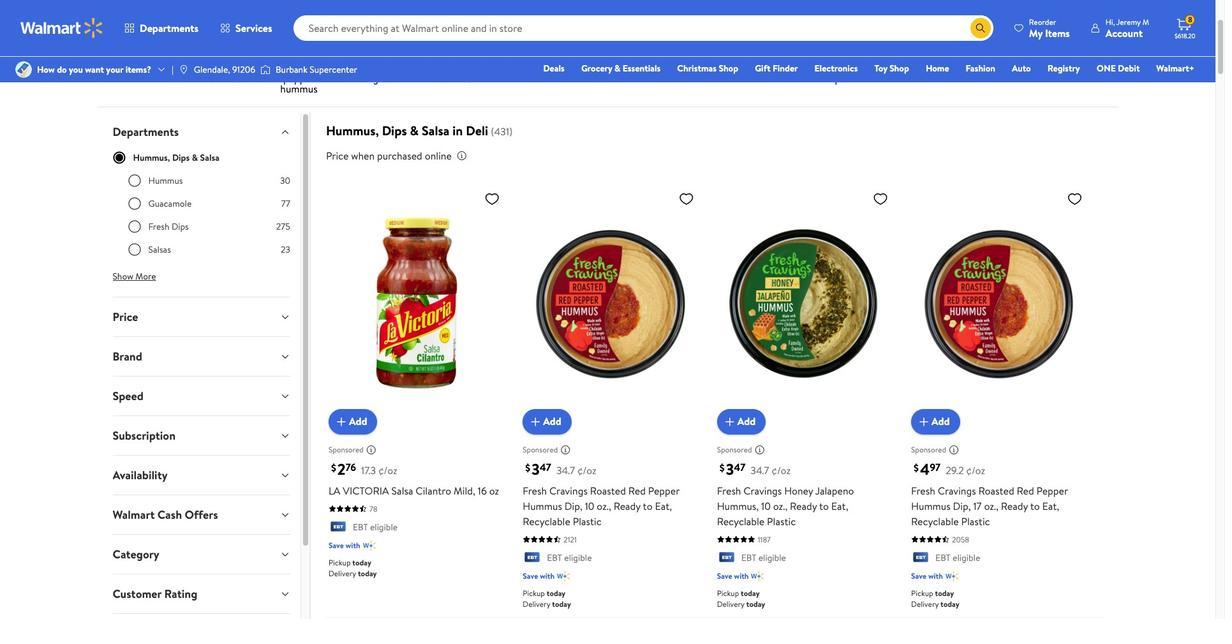 Task type: describe. For each thing, give the bounding box(es) containing it.
fresh salsa link
[[879, 12, 945, 76]]

ebt eligible for $ 3 47 34.7 ¢/oz fresh cravings honey jalapeno hummus, 10 oz., ready to eat, recyclable plastic
[[741, 551, 786, 564]]

walmart plus image for 4
[[946, 570, 959, 583]]

hi, jeremy m account
[[1106, 16, 1149, 40]]

salsas
[[148, 243, 171, 256]]

charcuterie
[[579, 61, 632, 75]]

17.3
[[361, 463, 376, 477]]

97
[[930, 460, 941, 474]]

home
[[926, 62, 949, 75]]

price tab
[[102, 297, 301, 336]]

red
[[311, 61, 326, 75]]

add button for $ 3 47 34.7 ¢/oz fresh cravings honey jalapeno hummus, 10 oz., ready to eat, recyclable plastic
[[717, 409, 766, 434]]

3 for $ 3 47 34.7 ¢/oz fresh cravings honey jalapeno hummus, 10 oz., ready to eat, recyclable plastic
[[726, 458, 734, 480]]

roasted red pepper hummus link
[[266, 12, 332, 96]]

brand button
[[102, 337, 301, 376]]

& for hummus, dips & salsa in deli (431)
[[410, 122, 419, 139]]

8 $618.20
[[1175, 14, 1196, 40]]

rating
[[164, 586, 197, 602]]

show more
[[113, 270, 156, 283]]

price button
[[102, 297, 301, 336]]

add for $ 2 76 17.3 ¢/oz la victoria salsa cilantro mild, 16 oz
[[349, 415, 367, 429]]

dips inside french onion dips
[[825, 72, 845, 86]]

$ 3 47 34.7 ¢/oz fresh cravings honey jalapeno hummus, 10 oz., ready to eat, recyclable plastic
[[717, 458, 854, 528]]

pickup for $ 2 76 17.3 ¢/oz la victoria salsa cilantro mild, 16 oz
[[329, 557, 351, 568]]

29.2
[[946, 463, 964, 477]]

 image for burbank supercenter
[[260, 63, 271, 76]]

ad disclaimer and feedback for ingridsponsoredproducts image for $ 3 47 34.7 ¢/oz fresh cravings honey jalapeno hummus, 10 oz., ready to eat, recyclable plastic
[[755, 445, 765, 455]]

fresh inside hummus, dips & salsa option group
[[148, 220, 170, 233]]

subscription button
[[102, 416, 301, 455]]

pepper for 4
[[1037, 484, 1068, 498]]

deli
[[466, 122, 488, 139]]

sponsored for $ 2 76 17.3 ¢/oz la victoria salsa cilantro mild, 16 oz
[[329, 444, 364, 455]]

$ for $ 4 97 29.2 ¢/oz fresh cravings roasted red pepper hummus dip, 17 oz., ready to eat, recyclable plastic
[[914, 461, 919, 475]]

sabra image
[[506, 12, 552, 58]]

eat, for 4
[[1043, 499, 1060, 513]]

brand
[[113, 349, 142, 364]]

registry link
[[1042, 61, 1086, 75]]

oz
[[489, 484, 499, 498]]

add to favorites list, la victoria salsa cilantro mild, 16 oz image
[[485, 191, 500, 207]]

with for $ 2 76 17.3 ¢/oz la victoria salsa cilantro mild, 16 oz
[[346, 540, 360, 551]]

save with for $ 3 47 34.7 ¢/oz fresh cravings honey jalapeno hummus, 10 oz., ready to eat, recyclable plastic
[[717, 571, 749, 581]]

ebt for $ 3 47 34.7 ¢/oz fresh cravings roasted red pepper hummus dip, 10 oz., ready to eat, recyclable plastic
[[547, 551, 562, 564]]

¢/oz for $ 4 97 29.2 ¢/oz fresh cravings roasted red pepper hummus dip, 17 oz., ready to eat, recyclable plastic
[[966, 463, 985, 477]]

marketside hummus
[[428, 61, 477, 86]]

how
[[37, 63, 55, 76]]

walmart cash offers button
[[102, 495, 301, 534]]

departments button
[[114, 13, 209, 43]]

add to cart image for 3
[[528, 414, 543, 429]]

category
[[113, 546, 159, 562]]

auto link
[[1006, 61, 1037, 75]]

one debit
[[1097, 62, 1140, 75]]

spicy hummus
[[204, 61, 241, 86]]

hummus singles image
[[353, 12, 399, 58]]

items?
[[126, 63, 151, 76]]

with for $ 3 47 34.7 ¢/oz fresh cravings roasted red pepper hummus dip, 10 oz., ready to eat, recyclable plastic
[[540, 571, 555, 581]]

finder
[[773, 62, 798, 75]]

cravings for $ 3 47 34.7 ¢/oz fresh cravings honey jalapeno hummus, 10 oz., ready to eat, recyclable plastic
[[744, 484, 782, 498]]

 image for how do you want your items?
[[15, 61, 32, 78]]

ready inside $ 3 47 34.7 ¢/oz fresh cravings honey jalapeno hummus, 10 oz., ready to eat, recyclable plastic
[[790, 499, 817, 513]]

guacamole image
[[659, 12, 705, 58]]

show
[[113, 270, 133, 283]]

cilantro
[[416, 484, 451, 498]]

10 inside $ 3 47 34.7 ¢/oz fresh cravings honey jalapeno hummus, 10 oz., ready to eat, recyclable plastic
[[761, 499, 771, 513]]

hummus, dips & salsa in deli (431)
[[326, 122, 513, 139]]

$ 2 76 17.3 ¢/oz la victoria salsa cilantro mild, 16 oz
[[329, 458, 499, 498]]

add button for $ 3 47 34.7 ¢/oz fresh cravings roasted red pepper hummus dip, 10 oz., ready to eat, recyclable plastic
[[523, 409, 572, 434]]

pickup for $ 3 47 34.7 ¢/oz fresh cravings roasted red pepper hummus dip, 10 oz., ready to eat, recyclable plastic
[[523, 588, 545, 599]]

departments button
[[102, 112, 301, 151]]

hummus image
[[123, 12, 169, 58]]

76
[[346, 460, 356, 474]]

home link
[[920, 61, 955, 75]]

hummus, dips & salsa
[[133, 151, 220, 164]]

91206
[[232, 63, 255, 76]]

shop for toy shop
[[890, 62, 909, 75]]

subscription
[[113, 428, 176, 444]]

hummus inside $ 4 97 29.2 ¢/oz fresh cravings roasted red pepper hummus dip, 17 oz., ready to eat, recyclable plastic
[[911, 499, 951, 513]]

eligible for $ 3 47 34.7 ¢/oz fresh cravings roasted red pepper hummus dip, 10 oz., ready to eat, recyclable plastic
[[564, 551, 592, 564]]

Search search field
[[293, 15, 994, 41]]

30
[[280, 174, 290, 187]]

34.7 for $ 3 47 34.7 ¢/oz fresh cravings roasted red pepper hummus dip, 10 oz., ready to eat, recyclable plastic
[[556, 463, 575, 477]]

hummus inside option group
[[148, 174, 183, 187]]

eat, inside $ 3 47 34.7 ¢/oz fresh cravings honey jalapeno hummus, 10 oz., ready to eat, recyclable plastic
[[831, 499, 849, 513]]

to for 3
[[643, 499, 653, 513]]

customer
[[113, 586, 162, 602]]

how do you want your items?
[[37, 63, 151, 76]]

fashion
[[966, 62, 996, 75]]

with for $ 3 47 34.7 ¢/oz fresh cravings honey jalapeno hummus, 10 oz., ready to eat, recyclable plastic
[[734, 571, 749, 581]]

$ for $ 2 76 17.3 ¢/oz la victoria salsa cilantro mild, 16 oz
[[331, 461, 336, 475]]

do
[[57, 63, 67, 76]]

spicy hummus image
[[199, 12, 245, 58]]

& for hummus, dips & salsa
[[192, 151, 198, 164]]

category tab
[[102, 535, 301, 574]]

brand tab
[[102, 337, 301, 376]]

reorder my items
[[1029, 16, 1070, 40]]

charcuterie image
[[582, 12, 628, 58]]

hummus, dips & salsa option group
[[128, 174, 290, 266]]

$618.20
[[1175, 31, 1196, 40]]

ad disclaimer and feedback for ingridsponsoredproducts image
[[949, 445, 959, 455]]

cravings for $ 3 47 34.7 ¢/oz fresh cravings roasted red pepper hummus dip, 10 oz., ready to eat, recyclable plastic
[[549, 484, 588, 498]]

ad disclaimer and feedback for ingridsponsoredproducts image for $ 2 76 17.3 ¢/oz la victoria salsa cilantro mild, 16 oz
[[366, 445, 376, 455]]

fresh dips inside 'fresh dips' link
[[735, 61, 782, 75]]

speed
[[113, 388, 144, 404]]

3 for $ 3 47 34.7 ¢/oz fresh cravings roasted red pepper hummus dip, 10 oz., ready to eat, recyclable plastic
[[532, 458, 540, 480]]

account
[[1106, 26, 1143, 40]]

add button for $ 4 97 29.2 ¢/oz fresh cravings roasted red pepper hummus dip, 17 oz., ready to eat, recyclable plastic
[[911, 409, 960, 434]]

save for $ 3 47 34.7 ¢/oz fresh cravings honey jalapeno hummus, 10 oz., ready to eat, recyclable plastic
[[717, 571, 732, 581]]

ebt for $ 4 97 29.2 ¢/oz fresh cravings roasted red pepper hummus dip, 17 oz., ready to eat, recyclable plastic
[[936, 551, 951, 564]]

hummus, inside $ 3 47 34.7 ¢/oz fresh cravings honey jalapeno hummus, 10 oz., ready to eat, recyclable plastic
[[717, 499, 759, 513]]

eligible for $ 3 47 34.7 ¢/oz fresh cravings honey jalapeno hummus, 10 oz., ready to eat, recyclable plastic
[[759, 551, 786, 564]]

add to cart image for 4
[[917, 414, 932, 429]]

|
[[172, 63, 173, 76]]

with for $ 4 97 29.2 ¢/oz fresh cravings roasted red pepper hummus dip, 17 oz., ready to eat, recyclable plastic
[[929, 571, 943, 581]]

marketside hummus link
[[419, 12, 485, 86]]

hummus inside $ 3 47 34.7 ¢/oz fresh cravings roasted red pepper hummus dip, 10 oz., ready to eat, recyclable plastic
[[523, 499, 562, 513]]

subscription tab
[[102, 416, 301, 455]]

speed button
[[102, 377, 301, 416]]

2121
[[564, 534, 577, 545]]

10 inside $ 3 47 34.7 ¢/oz fresh cravings roasted red pepper hummus dip, 10 oz., ready to eat, recyclable plastic
[[585, 499, 595, 513]]

ebt image
[[911, 552, 931, 565]]

departments inside dropdown button
[[113, 124, 179, 140]]

sponsored for $ 3 47 34.7 ¢/oz fresh cravings roasted red pepper hummus dip, 10 oz., ready to eat, recyclable plastic
[[523, 444, 558, 455]]

¢/oz for $ 2 76 17.3 ¢/oz la victoria salsa cilantro mild, 16 oz
[[378, 463, 397, 477]]

french onion dips
[[805, 61, 865, 86]]

ad disclaimer and feedback for ingridsponsoredproducts image for $ 3 47 34.7 ¢/oz fresh cravings roasted red pepper hummus dip, 10 oz., ready to eat, recyclable plastic
[[561, 445, 571, 455]]

grocery & essentials link
[[576, 61, 667, 75]]

my
[[1029, 26, 1043, 40]]

hummus, for hummus, dips & salsa
[[133, 151, 170, 164]]

plastic for 3
[[573, 514, 602, 528]]

spicy hummus link
[[189, 12, 256, 86]]

ebt image for $ 3 47 34.7 ¢/oz fresh cravings roasted red pepper hummus dip, 10 oz., ready to eat, recyclable plastic
[[523, 552, 542, 565]]

23
[[281, 243, 290, 256]]

customer rating button
[[102, 574, 301, 613]]

Hummus, Dips & Salsa radio
[[113, 151, 125, 164]]

hummus singles
[[356, 61, 395, 86]]

hummus, for hummus, dips & salsa in deli (431)
[[326, 122, 379, 139]]

singles
[[361, 72, 390, 86]]

fresh cravings roasted red pepper hummus dip, 10 oz., ready to eat, recyclable plastic image
[[523, 186, 699, 424]]

add for $ 3 47 34.7 ¢/oz fresh cravings roasted red pepper hummus dip, 10 oz., ready to eat, recyclable plastic
[[543, 415, 562, 429]]

77
[[281, 197, 290, 210]]

category button
[[102, 535, 301, 574]]

fresh inside $ 3 47 34.7 ¢/oz fresh cravings roasted red pepper hummus dip, 10 oz., ready to eat, recyclable plastic
[[523, 484, 547, 498]]

deals
[[543, 62, 565, 75]]

availability tab
[[102, 456, 301, 495]]

fresh cravings roasted red pepper hummus dip, 17 oz., ready to eat, recyclable plastic image
[[911, 186, 1088, 424]]

save for $ 4 97 29.2 ¢/oz fresh cravings roasted red pepper hummus dip, 17 oz., ready to eat, recyclable plastic
[[911, 571, 927, 581]]

roasted red pepper hummus
[[272, 61, 326, 96]]

salsa inside 'link'
[[914, 61, 936, 75]]

dips inside option group
[[172, 220, 189, 233]]

fresh cravings honey jalapeno hummus, 10 oz., ready to eat, recyclable plastic image
[[717, 186, 894, 424]]

fresh salsa image
[[889, 12, 935, 58]]

pepper for 3
[[648, 484, 680, 498]]

fresh dips image
[[736, 12, 781, 58]]

mild,
[[454, 484, 475, 498]]

ready for 3
[[614, 499, 641, 513]]

cash
[[157, 507, 182, 523]]

fresh salsa
[[888, 61, 936, 75]]

cravings for $ 4 97 29.2 ¢/oz fresh cravings roasted red pepper hummus dip, 17 oz., ready to eat, recyclable plastic
[[938, 484, 976, 498]]

add to cart image for 3
[[722, 414, 738, 429]]

¢/oz for $ 3 47 34.7 ¢/oz fresh cravings roasted red pepper hummus dip, 10 oz., ready to eat, recyclable plastic
[[578, 463, 597, 477]]

gift finder
[[755, 62, 798, 75]]



Task type: locate. For each thing, give the bounding box(es) containing it.
fresh inside $ 3 47 34.7 ¢/oz fresh cravings honey jalapeno hummus, 10 oz., ready to eat, recyclable plastic
[[717, 484, 741, 498]]

plastic for 4
[[961, 514, 990, 528]]

2 horizontal spatial &
[[615, 62, 621, 75]]

$ inside $ 4 97 29.2 ¢/oz fresh cravings roasted red pepper hummus dip, 17 oz., ready to eat, recyclable plastic
[[914, 461, 919, 475]]

1 sponsored from the left
[[329, 444, 364, 455]]

eat, for 3
[[655, 499, 672, 513]]

47 for $ 3 47 34.7 ¢/oz fresh cravings honey jalapeno hummus, 10 oz., ready to eat, recyclable plastic
[[734, 460, 746, 474]]

gift finder link
[[749, 61, 804, 75]]

ebt eligible down 1187
[[741, 551, 786, 564]]

french onion dips link
[[802, 12, 868, 86]]

ebt eligible down the 2121
[[547, 551, 592, 564]]

fresh dips
[[735, 61, 782, 75], [148, 220, 189, 233]]

ready
[[614, 499, 641, 513], [790, 499, 817, 513], [1001, 499, 1028, 513]]

3 plastic from the left
[[961, 514, 990, 528]]

1 horizontal spatial shop
[[890, 62, 909, 75]]

oz., inside $ 4 97 29.2 ¢/oz fresh cravings roasted red pepper hummus dip, 17 oz., ready to eat, recyclable plastic
[[984, 499, 999, 513]]

walmart+ link
[[1151, 61, 1200, 75]]

shop
[[719, 62, 739, 75], [890, 62, 909, 75]]

red
[[629, 484, 646, 498], [1017, 484, 1034, 498]]

red inside $ 3 47 34.7 ¢/oz fresh cravings roasted red pepper hummus dip, 10 oz., ready to eat, recyclable plastic
[[629, 484, 646, 498]]

1 add button from the left
[[329, 409, 377, 434]]

2 3 from the left
[[726, 458, 734, 480]]

recyclable up 2058
[[911, 514, 959, 528]]

4 sponsored from the left
[[911, 444, 946, 455]]

2 horizontal spatial cravings
[[938, 484, 976, 498]]

0 horizontal spatial cravings
[[549, 484, 588, 498]]

1 horizontal spatial oz.,
[[773, 499, 788, 513]]

16
[[478, 484, 487, 498]]

toy shop
[[875, 62, 909, 75]]

roasted for 4
[[979, 484, 1015, 498]]

1 horizontal spatial  image
[[260, 63, 271, 76]]

salsa left in
[[422, 122, 450, 139]]

toy shop link
[[869, 61, 915, 75]]

0 horizontal spatial 3
[[532, 458, 540, 480]]

2 recyclable from the left
[[717, 514, 765, 528]]

None radio
[[128, 220, 141, 233]]

price when purchased online
[[326, 149, 452, 163]]

1 horizontal spatial 10
[[761, 499, 771, 513]]

auto
[[1012, 62, 1031, 75]]

1 pepper from the left
[[648, 484, 680, 498]]

ebt for $ 2 76 17.3 ¢/oz la victoria salsa cilantro mild, 16 oz
[[353, 521, 368, 533]]

2 horizontal spatial ready
[[1001, 499, 1028, 513]]

2 vertical spatial &
[[192, 151, 198, 164]]

price up brand
[[113, 309, 138, 325]]

walmart+
[[1157, 62, 1195, 75]]

dip, for 3
[[565, 499, 583, 513]]

add to favorites list, fresh cravings honey jalapeno hummus, 10 oz., ready to eat, recyclable plastic image
[[873, 191, 888, 207]]

plastic inside $ 3 47 34.7 ¢/oz fresh cravings honey jalapeno hummus, 10 oz., ready to eat, recyclable plastic
[[767, 514, 796, 528]]

1 horizontal spatial recyclable
[[717, 514, 765, 528]]

add to cart image
[[334, 414, 349, 429], [528, 414, 543, 429]]

4 add from the left
[[932, 415, 950, 429]]

salsa up hummus, dips & salsa option group
[[200, 151, 220, 164]]

3 ready from the left
[[1001, 499, 1028, 513]]

3 to from the left
[[1030, 499, 1040, 513]]

services button
[[209, 13, 283, 43]]

0 horizontal spatial add to cart image
[[334, 414, 349, 429]]

2 add from the left
[[543, 415, 562, 429]]

pepper
[[648, 484, 680, 498], [1037, 484, 1068, 498]]

47 for $ 3 47 34.7 ¢/oz fresh cravings roasted red pepper hummus dip, 10 oz., ready to eat, recyclable plastic
[[540, 460, 551, 474]]

0 horizontal spatial oz.,
[[597, 499, 611, 513]]

$ 4 97 29.2 ¢/oz fresh cravings roasted red pepper hummus dip, 17 oz., ready to eat, recyclable plastic
[[911, 458, 1068, 528]]

grocery
[[581, 62, 612, 75]]

$ for $ 3 47 34.7 ¢/oz fresh cravings roasted red pepper hummus dip, 10 oz., ready to eat, recyclable plastic
[[525, 461, 531, 475]]

1 horizontal spatial plastic
[[767, 514, 796, 528]]

2 $ from the left
[[525, 461, 531, 475]]

4 add button from the left
[[911, 409, 960, 434]]

pickup today delivery today for $ 2 76 17.3 ¢/oz la victoria salsa cilantro mild, 16 oz
[[329, 557, 377, 579]]

0 vertical spatial guacamole
[[657, 61, 707, 75]]

0 horizontal spatial plastic
[[573, 514, 602, 528]]

roasted inside $ 3 47 34.7 ¢/oz fresh cravings roasted red pepper hummus dip, 10 oz., ready to eat, recyclable plastic
[[590, 484, 626, 498]]

electronics
[[815, 62, 858, 75]]

victoria
[[343, 484, 389, 498]]

2 34.7 from the left
[[751, 463, 769, 477]]

m
[[1143, 16, 1149, 27]]

2 dip, from the left
[[953, 499, 971, 513]]

4
[[920, 458, 930, 480]]

1 ¢/oz from the left
[[378, 463, 397, 477]]

toy
[[875, 62, 888, 75]]

electronics link
[[809, 61, 864, 75]]

2 horizontal spatial recyclable
[[911, 514, 959, 528]]

$ for $ 3 47 34.7 ¢/oz fresh cravings honey jalapeno hummus, 10 oz., ready to eat, recyclable plastic
[[720, 461, 725, 475]]

add to favorites list, fresh cravings roasted red pepper hummus dip, 10 oz., ready to eat, recyclable plastic image
[[679, 191, 694, 207]]

1 horizontal spatial price
[[326, 149, 349, 163]]

34.7 for $ 3 47 34.7 ¢/oz fresh cravings honey jalapeno hummus, 10 oz., ready to eat, recyclable plastic
[[751, 463, 769, 477]]

1 horizontal spatial walmart plus image
[[946, 570, 959, 583]]

when
[[351, 149, 375, 163]]

1 walmart plus image from the left
[[557, 570, 570, 583]]

1 add to cart image from the left
[[722, 414, 738, 429]]

save with for $ 3 47 34.7 ¢/oz fresh cravings roasted red pepper hummus dip, 10 oz., ready to eat, recyclable plastic
[[523, 571, 555, 581]]

3 ad disclaimer and feedback for ingridsponsoredproducts image from the left
[[755, 445, 765, 455]]

marketside hummus image
[[429, 12, 475, 58]]

1 horizontal spatial hummus,
[[326, 122, 379, 139]]

purchased
[[377, 149, 422, 163]]

walmart plus image down 2058
[[946, 570, 959, 583]]

1 horizontal spatial &
[[410, 122, 419, 139]]

2 add to cart image from the left
[[528, 414, 543, 429]]

shop right christmas
[[719, 62, 739, 75]]

2 ad disclaimer and feedback for ingridsponsoredproducts image from the left
[[561, 445, 571, 455]]

one debit link
[[1091, 61, 1146, 75]]

christmas
[[677, 62, 717, 75]]

1 vertical spatial &
[[410, 122, 419, 139]]

1 horizontal spatial red
[[1017, 484, 1034, 498]]

0 horizontal spatial &
[[192, 151, 198, 164]]

plastic down 17
[[961, 514, 990, 528]]

delivery for $ 3 47 34.7 ¢/oz fresh cravings honey jalapeno hummus, 10 oz., ready to eat, recyclable plastic
[[717, 599, 745, 609]]

jalapeno
[[815, 484, 854, 498]]

1 vertical spatial departments
[[113, 124, 179, 140]]

2 vertical spatial hummus,
[[717, 499, 759, 513]]

1 horizontal spatial fresh dips
[[735, 61, 782, 75]]

guacamole down hummus, dips & salsa
[[148, 197, 192, 210]]

¢/oz for $ 3 47 34.7 ¢/oz fresh cravings honey jalapeno hummus, 10 oz., ready to eat, recyclable plastic
[[772, 463, 791, 477]]

guacamole inside hummus, dips & salsa option group
[[148, 197, 192, 210]]

price inside dropdown button
[[113, 309, 138, 325]]

2 walmart plus image from the left
[[751, 570, 764, 583]]

pickup today delivery today down the 78
[[329, 557, 377, 579]]

speed tab
[[102, 377, 301, 416]]

red inside $ 4 97 29.2 ¢/oz fresh cravings roasted red pepper hummus dip, 17 oz., ready to eat, recyclable plastic
[[1017, 484, 1034, 498]]

reorder
[[1029, 16, 1056, 27]]

0 horizontal spatial red
[[629, 484, 646, 498]]

2 add button from the left
[[523, 409, 572, 434]]

1 oz., from the left
[[597, 499, 611, 513]]

ad disclaimer and feedback for ingridsponsoredproducts image up 17.3
[[366, 445, 376, 455]]

2 horizontal spatial to
[[1030, 499, 1040, 513]]

1 red from the left
[[629, 484, 646, 498]]

hummus, up "when"
[[326, 122, 379, 139]]

glendale, 91206
[[194, 63, 255, 76]]

availability button
[[102, 456, 301, 495]]

1 horizontal spatial pepper
[[1037, 484, 1068, 498]]

fashion link
[[960, 61, 1001, 75]]

4 ¢/oz from the left
[[966, 463, 985, 477]]

0 vertical spatial hummus,
[[326, 122, 379, 139]]

0 horizontal spatial 47
[[540, 460, 551, 474]]

2058
[[952, 534, 969, 545]]

2 horizontal spatial ad disclaimer and feedback for ingridsponsoredproducts image
[[755, 445, 765, 455]]

save for $ 2 76 17.3 ¢/oz la victoria salsa cilantro mild, 16 oz
[[329, 540, 344, 551]]

cravings down 29.2
[[938, 484, 976, 498]]

add to favorites list, fresh cravings roasted red pepper hummus dip, 17 oz., ready to eat, recyclable plastic image
[[1067, 191, 1083, 207]]

dip, up the 2121
[[565, 499, 583, 513]]

2 to from the left
[[819, 499, 829, 513]]

0 horizontal spatial 10
[[585, 499, 595, 513]]

sponsored for $ 4 97 29.2 ¢/oz fresh cravings roasted red pepper hummus dip, 17 oz., ready to eat, recyclable plastic
[[911, 444, 946, 455]]

dip, inside $ 3 47 34.7 ¢/oz fresh cravings roasted red pepper hummus dip, 10 oz., ready to eat, recyclable plastic
[[565, 499, 583, 513]]

customer rating
[[113, 586, 197, 602]]

1 horizontal spatial dip,
[[953, 499, 971, 513]]

walmart plus image
[[557, 570, 570, 583], [751, 570, 764, 583]]

sabra link
[[496, 12, 562, 76]]

1 vertical spatial guacamole
[[148, 197, 192, 210]]

walmart cash offers tab
[[102, 495, 301, 534]]

hummus inside marketside hummus
[[432, 72, 472, 86]]

shop right 'toy'
[[890, 62, 909, 75]]

onion
[[838, 61, 865, 75]]

burbank
[[276, 63, 308, 76]]

34.7 inside $ 3 47 34.7 ¢/oz fresh cravings honey jalapeno hummus, 10 oz., ready to eat, recyclable plastic
[[751, 463, 769, 477]]

3 oz., from the left
[[984, 499, 999, 513]]

ad disclaimer and feedback for ingridsponsoredproducts image
[[366, 445, 376, 455], [561, 445, 571, 455], [755, 445, 765, 455]]

0 horizontal spatial hummus,
[[133, 151, 170, 164]]

0 vertical spatial walmart plus image
[[363, 539, 376, 552]]

0 horizontal spatial fresh dips
[[148, 220, 189, 233]]

1 horizontal spatial add to cart image
[[528, 414, 543, 429]]

none radio inside hummus, dips & salsa option group
[[128, 220, 141, 233]]

0 vertical spatial &
[[615, 62, 621, 75]]

1 10 from the left
[[585, 499, 595, 513]]

grocery & essentials
[[581, 62, 661, 75]]

delivery
[[329, 568, 356, 579], [523, 599, 550, 609], [717, 599, 745, 609], [911, 599, 939, 609]]

1 eat, from the left
[[655, 499, 672, 513]]

pepper inside $ 3 47 34.7 ¢/oz fresh cravings roasted red pepper hummus dip, 10 oz., ready to eat, recyclable plastic
[[648, 484, 680, 498]]

roasted inside roasted red pepper hummus
[[272, 61, 308, 75]]

1 to from the left
[[643, 499, 653, 513]]

1 vertical spatial walmart plus image
[[946, 570, 959, 583]]

0 vertical spatial departments
[[140, 21, 199, 35]]

ebt image for $ 3 47 34.7 ¢/oz fresh cravings honey jalapeno hummus, 10 oz., ready to eat, recyclable plastic
[[717, 552, 736, 565]]

1 horizontal spatial ad disclaimer and feedback for ingridsponsoredproducts image
[[561, 445, 571, 455]]

customer rating tab
[[102, 574, 301, 613]]

1 vertical spatial fresh dips
[[148, 220, 189, 233]]

roasted for 3
[[590, 484, 626, 498]]

price for price
[[113, 309, 138, 325]]

¢/oz inside $ 3 47 34.7 ¢/oz fresh cravings roasted red pepper hummus dip, 10 oz., ready to eat, recyclable plastic
[[578, 463, 597, 477]]

ready inside $ 3 47 34.7 ¢/oz fresh cravings roasted red pepper hummus dip, 10 oz., ready to eat, recyclable plastic
[[614, 499, 641, 513]]

cravings up the 2121
[[549, 484, 588, 498]]

&
[[615, 62, 621, 75], [410, 122, 419, 139], [192, 151, 198, 164]]

price left "when"
[[326, 149, 349, 163]]

1 horizontal spatial 34.7
[[751, 463, 769, 477]]

plastic up the 2121
[[573, 514, 602, 528]]

walmart plus image for $ 3 47 34.7 ¢/oz fresh cravings honey jalapeno hummus, 10 oz., ready to eat, recyclable plastic
[[751, 570, 764, 583]]

departments tab
[[102, 112, 301, 151]]

guacamole down guacamole "image"
[[657, 61, 707, 75]]

eligible for $ 2 76 17.3 ¢/oz la victoria salsa cilantro mild, 16 oz
[[370, 521, 398, 533]]

departments up hummus, dips & salsa option
[[113, 124, 179, 140]]

1 horizontal spatial to
[[819, 499, 829, 513]]

hummus, right hummus, dips & salsa option
[[133, 151, 170, 164]]

eat, inside $ 4 97 29.2 ¢/oz fresh cravings roasted red pepper hummus dip, 17 oz., ready to eat, recyclable plastic
[[1043, 499, 1060, 513]]

1 ad disclaimer and feedback for ingridsponsoredproducts image from the left
[[366, 445, 376, 455]]

¢/oz
[[378, 463, 397, 477], [578, 463, 597, 477], [772, 463, 791, 477], [966, 463, 985, 477]]

0 horizontal spatial add to cart image
[[722, 414, 738, 429]]

to for 4
[[1030, 499, 1040, 513]]

1 34.7 from the left
[[556, 463, 575, 477]]

marketside
[[428, 61, 477, 75]]

you
[[69, 63, 83, 76]]

ad disclaimer and feedback for ingridsponsoredproducts image up $ 3 47 34.7 ¢/oz fresh cravings roasted red pepper hummus dip, 10 oz., ready to eat, recyclable plastic
[[561, 445, 571, 455]]

0 horizontal spatial roasted
[[272, 61, 308, 75]]

1 horizontal spatial 47
[[734, 460, 746, 474]]

recyclable for 4
[[911, 514, 959, 528]]

2 47 from the left
[[734, 460, 746, 474]]

4 $ from the left
[[914, 461, 919, 475]]

eligible down the 78
[[370, 521, 398, 533]]

pickup today delivery today
[[329, 557, 377, 579], [523, 588, 571, 609], [717, 588, 765, 609], [911, 588, 960, 609]]

8
[[1188, 14, 1193, 25]]

departments
[[140, 21, 199, 35], [113, 124, 179, 140]]

delivery for $ 4 97 29.2 ¢/oz fresh cravings roasted red pepper hummus dip, 17 oz., ready to eat, recyclable plastic
[[911, 599, 939, 609]]

today
[[353, 557, 371, 568], [358, 568, 377, 579], [547, 588, 566, 599], [741, 588, 760, 599], [935, 588, 954, 599], [552, 599, 571, 609], [747, 599, 765, 609], [941, 599, 960, 609]]

availability
[[113, 467, 168, 483]]

3 $ from the left
[[720, 461, 725, 475]]

0 horizontal spatial recyclable
[[523, 514, 570, 528]]

fresh inside 'link'
[[888, 61, 912, 75]]

1187
[[758, 534, 771, 545]]

1 horizontal spatial cravings
[[744, 484, 782, 498]]

3 sponsored from the left
[[717, 444, 752, 455]]

2 horizontal spatial roasted
[[979, 484, 1015, 498]]

guacamole inside guacamole "link"
[[657, 61, 707, 75]]

2 red from the left
[[1017, 484, 1034, 498]]

christmas shop
[[677, 62, 739, 75]]

¢/oz inside the "$ 2 76 17.3 ¢/oz la victoria salsa cilantro mild, 16 oz"
[[378, 463, 397, 477]]

french
[[805, 61, 835, 75]]

2 horizontal spatial eat,
[[1043, 499, 1060, 513]]

2 horizontal spatial oz.,
[[984, 499, 999, 513]]

0 vertical spatial fresh dips
[[735, 61, 782, 75]]

eligible down 2058
[[953, 551, 980, 564]]

2 ready from the left
[[790, 499, 817, 513]]

47 inside $ 3 47 34.7 ¢/oz fresh cravings roasted red pepper hummus dip, 10 oz., ready to eat, recyclable plastic
[[540, 460, 551, 474]]

salsa right toy shop
[[914, 61, 936, 75]]

0 horizontal spatial dip,
[[565, 499, 583, 513]]

plastic inside $ 4 97 29.2 ¢/oz fresh cravings roasted red pepper hummus dip, 17 oz., ready to eat, recyclable plastic
[[961, 514, 990, 528]]

salsa inside the "$ 2 76 17.3 ¢/oz la victoria salsa cilantro mild, 16 oz"
[[392, 484, 413, 498]]

honey
[[784, 484, 813, 498]]

eligible down the 2121
[[564, 551, 592, 564]]

0 horizontal spatial walmart plus image
[[557, 570, 570, 583]]

0 horizontal spatial guacamole
[[148, 197, 192, 210]]

ebt for $ 3 47 34.7 ¢/oz fresh cravings honey jalapeno hummus, 10 oz., ready to eat, recyclable plastic
[[741, 551, 757, 564]]

0 horizontal spatial walmart plus image
[[363, 539, 376, 552]]

eligible for $ 4 97 29.2 ¢/oz fresh cravings roasted red pepper hummus dip, 17 oz., ready to eat, recyclable plastic
[[953, 551, 980, 564]]

oz., inside $ 3 47 34.7 ¢/oz fresh cravings honey jalapeno hummus, 10 oz., ready to eat, recyclable plastic
[[773, 499, 788, 513]]

legal information image
[[457, 151, 467, 161]]

walmart plus image down the 78
[[363, 539, 376, 552]]

add for $ 4 97 29.2 ¢/oz fresh cravings roasted red pepper hummus dip, 17 oz., ready to eat, recyclable plastic
[[932, 415, 950, 429]]

price
[[326, 149, 349, 163], [113, 309, 138, 325]]

$ inside $ 3 47 34.7 ¢/oz fresh cravings roasted red pepper hummus dip, 10 oz., ready to eat, recyclable plastic
[[525, 461, 531, 475]]

la
[[329, 484, 340, 498]]

debit
[[1118, 62, 1140, 75]]

1 recyclable from the left
[[523, 514, 570, 528]]

dip, left 17
[[953, 499, 971, 513]]

0 horizontal spatial to
[[643, 499, 653, 513]]

1 horizontal spatial roasted
[[590, 484, 626, 498]]

$ inside $ 3 47 34.7 ¢/oz fresh cravings honey jalapeno hummus, 10 oz., ready to eat, recyclable plastic
[[720, 461, 725, 475]]

1 horizontal spatial ready
[[790, 499, 817, 513]]

0 horizontal spatial 34.7
[[556, 463, 575, 477]]

price for price when purchased online
[[326, 149, 349, 163]]

47 inside $ 3 47 34.7 ¢/oz fresh cravings honey jalapeno hummus, 10 oz., ready to eat, recyclable plastic
[[734, 460, 746, 474]]

$ inside the "$ 2 76 17.3 ¢/oz la victoria salsa cilantro mild, 16 oz"
[[331, 461, 336, 475]]

2 10 from the left
[[761, 499, 771, 513]]

1 shop from the left
[[719, 62, 739, 75]]

1 horizontal spatial walmart plus image
[[751, 570, 764, 583]]

registry
[[1048, 62, 1080, 75]]

3 recyclable from the left
[[911, 514, 959, 528]]

save with for $ 2 76 17.3 ¢/oz la victoria salsa cilantro mild, 16 oz
[[329, 540, 360, 551]]

$ 3 47 34.7 ¢/oz fresh cravings roasted red pepper hummus dip, 10 oz., ready to eat, recyclable plastic
[[523, 458, 680, 528]]

2 plastic from the left
[[767, 514, 796, 528]]

1 plastic from the left
[[573, 514, 602, 528]]

2 horizontal spatial ebt image
[[717, 552, 736, 565]]

la victoria salsa cilantro mild, 16 oz image
[[329, 186, 505, 424]]

0 horizontal spatial price
[[113, 309, 138, 325]]

3 eat, from the left
[[1043, 499, 1060, 513]]

pickup today delivery today for $ 3 47 34.7 ¢/oz fresh cravings honey jalapeno hummus, 10 oz., ready to eat, recyclable plastic
[[717, 588, 765, 609]]

walmart plus image down the 2121
[[557, 570, 570, 583]]

0 horizontal spatial ad disclaimer and feedback for ingridsponsoredproducts image
[[366, 445, 376, 455]]

recyclable up the 2121
[[523, 514, 570, 528]]

fresh inside $ 4 97 29.2 ¢/oz fresh cravings roasted red pepper hummus dip, 17 oz., ready to eat, recyclable plastic
[[911, 484, 936, 498]]

2 sponsored from the left
[[523, 444, 558, 455]]

1 47 from the left
[[540, 460, 551, 474]]

0 horizontal spatial  image
[[15, 61, 32, 78]]

ebt eligible for $ 2 76 17.3 ¢/oz la victoria salsa cilantro mild, 16 oz
[[353, 521, 398, 533]]

recyclable inside $ 3 47 34.7 ¢/oz fresh cravings roasted red pepper hummus dip, 10 oz., ready to eat, recyclable plastic
[[523, 514, 570, 528]]

Walmart Site-Wide search field
[[293, 15, 994, 41]]

fresh dips link
[[725, 12, 792, 76]]

hummus inside roasted red pepper hummus
[[280, 82, 318, 96]]

ready inside $ 4 97 29.2 ¢/oz fresh cravings roasted red pepper hummus dip, 17 oz., ready to eat, recyclable plastic
[[1001, 499, 1028, 513]]

walmart plus image for 2
[[363, 539, 376, 552]]

recyclable inside $ 4 97 29.2 ¢/oz fresh cravings roasted red pepper hummus dip, 17 oz., ready to eat, recyclable plastic
[[911, 514, 959, 528]]

3 add button from the left
[[717, 409, 766, 434]]

hi,
[[1106, 16, 1115, 27]]

recyclable up 1187
[[717, 514, 765, 528]]

french onion dips image
[[812, 12, 858, 58]]

1 horizontal spatial guacamole
[[657, 61, 707, 75]]

dip, for 4
[[953, 499, 971, 513]]

dip, inside $ 4 97 29.2 ¢/oz fresh cravings roasted red pepper hummus dip, 17 oz., ready to eat, recyclable plastic
[[953, 499, 971, 513]]

0 horizontal spatial pepper
[[648, 484, 680, 498]]

walmart image
[[20, 18, 103, 38]]

ebt eligible for $ 4 97 29.2 ¢/oz fresh cravings roasted red pepper hummus dip, 17 oz., ready to eat, recyclable plastic
[[936, 551, 980, 564]]

christmas shop link
[[672, 61, 744, 75]]

plastic inside $ 3 47 34.7 ¢/oz fresh cravings roasted red pepper hummus dip, 10 oz., ready to eat, recyclable plastic
[[573, 514, 602, 528]]

1 add to cart image from the left
[[334, 414, 349, 429]]

oz., for 4
[[984, 499, 999, 513]]

1 horizontal spatial 3
[[726, 458, 734, 480]]

add for $ 3 47 34.7 ¢/oz fresh cravings honey jalapeno hummus, 10 oz., ready to eat, recyclable plastic
[[738, 415, 756, 429]]

save with for $ 4 97 29.2 ¢/oz fresh cravings roasted red pepper hummus dip, 17 oz., ready to eat, recyclable plastic
[[911, 571, 943, 581]]

2 cravings from the left
[[744, 484, 782, 498]]

recyclable for 3
[[523, 514, 570, 528]]

deals link
[[538, 61, 570, 75]]

shop for christmas shop
[[719, 62, 739, 75]]

2
[[338, 458, 346, 480]]

departments up the |
[[140, 21, 199, 35]]

hummus, up 1187
[[717, 499, 759, 513]]

3 ¢/oz from the left
[[772, 463, 791, 477]]

 image
[[15, 61, 32, 78], [260, 63, 271, 76]]

add to cart image for 2
[[334, 414, 349, 429]]

eat, inside $ 3 47 34.7 ¢/oz fresh cravings roasted red pepper hummus dip, 10 oz., ready to eat, recyclable plastic
[[655, 499, 672, 513]]

1 horizontal spatial eat,
[[831, 499, 849, 513]]

add button for $ 2 76 17.3 ¢/oz la victoria salsa cilantro mild, 16 oz
[[329, 409, 377, 434]]

1 horizontal spatial hummus
[[280, 82, 318, 96]]

2 ¢/oz from the left
[[578, 463, 597, 477]]

0 horizontal spatial ebt image
[[329, 521, 348, 534]]

0 horizontal spatial eat,
[[655, 499, 672, 513]]

red for 3
[[629, 484, 646, 498]]

None radio
[[128, 174, 141, 187], [128, 197, 141, 210], [128, 243, 141, 256], [128, 174, 141, 187], [128, 197, 141, 210], [128, 243, 141, 256]]

0 horizontal spatial shop
[[719, 62, 739, 75]]

1 horizontal spatial ebt image
[[523, 552, 542, 565]]

burbank supercenter
[[276, 63, 357, 76]]

2 horizontal spatial plastic
[[961, 514, 990, 528]]

add to cart image
[[722, 414, 738, 429], [917, 414, 932, 429]]

ebt image for $ 2 76 17.3 ¢/oz la victoria salsa cilantro mild, 16 oz
[[329, 521, 348, 534]]

walmart
[[113, 507, 155, 523]]

3 add from the left
[[738, 415, 756, 429]]

essentials
[[623, 62, 661, 75]]

¢/oz inside $ 4 97 29.2 ¢/oz fresh cravings roasted red pepper hummus dip, 17 oz., ready to eat, recyclable plastic
[[966, 463, 985, 477]]

2 eat, from the left
[[831, 499, 849, 513]]

cravings inside $ 4 97 29.2 ¢/oz fresh cravings roasted red pepper hummus dip, 17 oz., ready to eat, recyclable plastic
[[938, 484, 976, 498]]

ebt image
[[329, 521, 348, 534], [523, 552, 542, 565], [717, 552, 736, 565]]

1 vertical spatial hummus,
[[133, 151, 170, 164]]

walmart plus image for $ 3 47 34.7 ¢/oz fresh cravings roasted red pepper hummus dip, 10 oz., ready to eat, recyclable plastic
[[557, 570, 570, 583]]

delivery for $ 2 76 17.3 ¢/oz la victoria salsa cilantro mild, 16 oz
[[329, 568, 356, 579]]

 image
[[179, 64, 189, 75]]

1 vertical spatial price
[[113, 309, 138, 325]]

3 cravings from the left
[[938, 484, 976, 498]]

online
[[425, 149, 452, 163]]

0 horizontal spatial hummus
[[204, 72, 241, 86]]

to inside $ 4 97 29.2 ¢/oz fresh cravings roasted red pepper hummus dip, 17 oz., ready to eat, recyclable plastic
[[1030, 499, 1040, 513]]

2 pepper from the left
[[1037, 484, 1068, 498]]

3 inside $ 3 47 34.7 ¢/oz fresh cravings honey jalapeno hummus, 10 oz., ready to eat, recyclable plastic
[[726, 458, 734, 480]]

1 dip, from the left
[[565, 499, 583, 513]]

salsa left cilantro
[[392, 484, 413, 498]]

cravings inside $ 3 47 34.7 ¢/oz fresh cravings honey jalapeno hummus, 10 oz., ready to eat, recyclable plastic
[[744, 484, 782, 498]]

1 cravings from the left
[[549, 484, 588, 498]]

sponsored for $ 3 47 34.7 ¢/oz fresh cravings honey jalapeno hummus, 10 oz., ready to eat, recyclable plastic
[[717, 444, 752, 455]]

pepper
[[283, 72, 315, 86]]

1 add from the left
[[349, 415, 367, 429]]

pickup today delivery today for $ 3 47 34.7 ¢/oz fresh cravings roasted red pepper hummus dip, 10 oz., ready to eat, recyclable plastic
[[523, 588, 571, 609]]

hummus
[[126, 61, 166, 75], [356, 61, 395, 75], [432, 72, 472, 86], [148, 174, 183, 187], [523, 499, 562, 513], [911, 499, 951, 513]]

1 horizontal spatial add to cart image
[[917, 414, 932, 429]]

walmart cash offers
[[113, 507, 218, 523]]

hummus link
[[113, 12, 179, 76]]

cravings left honey
[[744, 484, 782, 498]]

search icon image
[[976, 23, 986, 33]]

walmart plus image
[[363, 539, 376, 552], [946, 570, 959, 583]]

ebt eligible down the 78
[[353, 521, 398, 533]]

ad disclaimer and feedback for ingridsponsoredproducts image up $ 3 47 34.7 ¢/oz fresh cravings honey jalapeno hummus, 10 oz., ready to eat, recyclable plastic
[[755, 445, 765, 455]]

fresh dips inside hummus, dips & salsa option group
[[148, 220, 189, 233]]

eat,
[[655, 499, 672, 513], [831, 499, 849, 513], [1043, 499, 1060, 513]]

 image left 'how'
[[15, 61, 32, 78]]

pepper inside $ 4 97 29.2 ¢/oz fresh cravings roasted red pepper hummus dip, 17 oz., ready to eat, recyclable plastic
[[1037, 484, 1068, 498]]

oz.,
[[597, 499, 611, 513], [773, 499, 788, 513], [984, 499, 999, 513]]

red for 4
[[1017, 484, 1034, 498]]

0 horizontal spatial ready
[[614, 499, 641, 513]]

plastic up 1187
[[767, 514, 796, 528]]

2 shop from the left
[[890, 62, 909, 75]]

pickup today delivery today down 1187
[[717, 588, 765, 609]]

1 $ from the left
[[331, 461, 336, 475]]

roasted red pepper hummus image
[[276, 12, 322, 58]]

tab
[[102, 614, 301, 619]]

0 vertical spatial price
[[326, 149, 349, 163]]

recyclable inside $ 3 47 34.7 ¢/oz fresh cravings honey jalapeno hummus, 10 oz., ready to eat, recyclable plastic
[[717, 514, 765, 528]]

offers
[[185, 507, 218, 523]]

roasted inside $ 4 97 29.2 ¢/oz fresh cravings roasted red pepper hummus dip, 17 oz., ready to eat, recyclable plastic
[[979, 484, 1015, 498]]

2 horizontal spatial hummus,
[[717, 499, 759, 513]]

jeremy
[[1117, 16, 1141, 27]]

oz., inside $ 3 47 34.7 ¢/oz fresh cravings roasted red pepper hummus dip, 10 oz., ready to eat, recyclable plastic
[[597, 499, 611, 513]]

pickup for $ 3 47 34.7 ¢/oz fresh cravings honey jalapeno hummus, 10 oz., ready to eat, recyclable plastic
[[717, 588, 739, 599]]

save for $ 3 47 34.7 ¢/oz fresh cravings roasted red pepper hummus dip, 10 oz., ready to eat, recyclable plastic
[[523, 571, 538, 581]]

pickup today delivery today for $ 4 97 29.2 ¢/oz fresh cravings roasted red pepper hummus dip, 17 oz., ready to eat, recyclable plastic
[[911, 588, 960, 609]]

to inside $ 3 47 34.7 ¢/oz fresh cravings honey jalapeno hummus, 10 oz., ready to eat, recyclable plastic
[[819, 499, 829, 513]]

departments inside popup button
[[140, 21, 199, 35]]

1 3 from the left
[[532, 458, 540, 480]]

¢/oz inside $ 3 47 34.7 ¢/oz fresh cravings honey jalapeno hummus, 10 oz., ready to eat, recyclable plastic
[[772, 463, 791, 477]]

services
[[236, 21, 272, 35]]

pickup today delivery today down ebt icon
[[911, 588, 960, 609]]

cravings inside $ 3 47 34.7 ¢/oz fresh cravings roasted red pepper hummus dip, 10 oz., ready to eat, recyclable plastic
[[549, 484, 588, 498]]

glendale,
[[194, 63, 230, 76]]

34.7 inside $ 3 47 34.7 ¢/oz fresh cravings roasted red pepper hummus dip, 10 oz., ready to eat, recyclable plastic
[[556, 463, 575, 477]]

3 inside $ 3 47 34.7 ¢/oz fresh cravings roasted red pepper hummus dip, 10 oz., ready to eat, recyclable plastic
[[532, 458, 540, 480]]

oz., for 3
[[597, 499, 611, 513]]

ebt eligible down 2058
[[936, 551, 980, 564]]

2 add to cart image from the left
[[917, 414, 932, 429]]

ready for 4
[[1001, 499, 1028, 513]]

pickup for $ 4 97 29.2 ¢/oz fresh cravings roasted red pepper hummus dip, 17 oz., ready to eat, recyclable plastic
[[911, 588, 933, 599]]

cravings
[[549, 484, 588, 498], [744, 484, 782, 498], [938, 484, 976, 498]]

delivery for $ 3 47 34.7 ¢/oz fresh cravings roasted red pepper hummus dip, 10 oz., ready to eat, recyclable plastic
[[523, 599, 550, 609]]

to inside $ 3 47 34.7 ¢/oz fresh cravings roasted red pepper hummus dip, 10 oz., ready to eat, recyclable plastic
[[643, 499, 653, 513]]

walmart plus image down 1187
[[751, 570, 764, 583]]

hummus,
[[326, 122, 379, 139], [133, 151, 170, 164], [717, 499, 759, 513]]

1 ready from the left
[[614, 499, 641, 513]]

 image right 91206
[[260, 63, 271, 76]]

2 oz., from the left
[[773, 499, 788, 513]]

plastic
[[573, 514, 602, 528], [767, 514, 796, 528], [961, 514, 990, 528]]

pickup today delivery today down the 2121
[[523, 588, 571, 609]]

ebt eligible for $ 3 47 34.7 ¢/oz fresh cravings roasted red pepper hummus dip, 10 oz., ready to eat, recyclable plastic
[[547, 551, 592, 564]]

$
[[331, 461, 336, 475], [525, 461, 531, 475], [720, 461, 725, 475], [914, 461, 919, 475]]

eligible down 1187
[[759, 551, 786, 564]]



Task type: vqa. For each thing, say whether or not it's contained in the screenshot.
rightmost helpful
no



